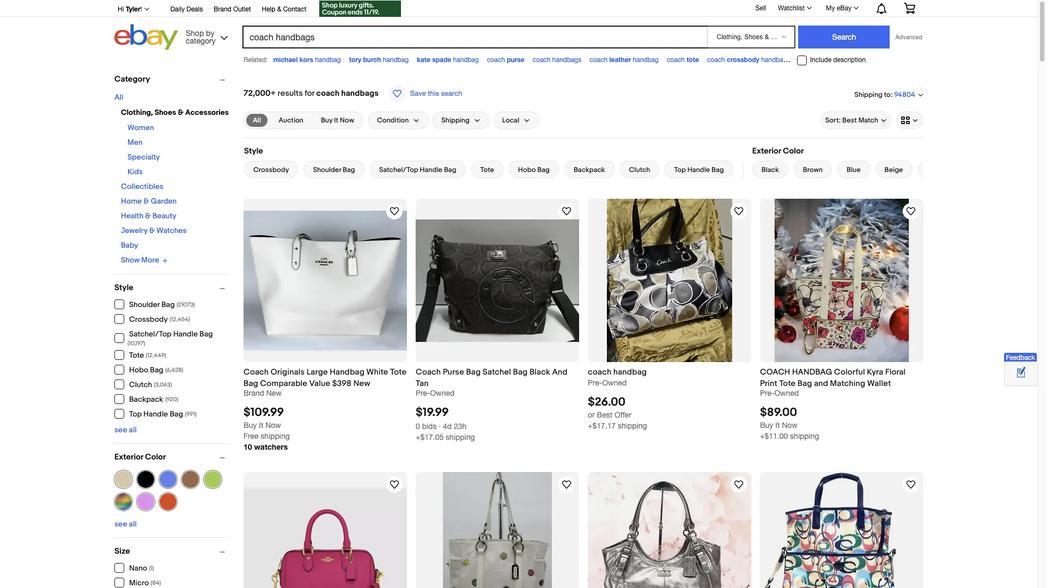 Task type: locate. For each thing, give the bounding box(es) containing it.
coach left purse
[[487, 56, 505, 64]]

handbag inside coach leather handbag
[[633, 56, 659, 64]]

coach left bag in the top of the page
[[796, 56, 814, 64]]

1 vertical spatial exterior
[[114, 452, 143, 463]]

originals
[[271, 367, 305, 378]]

now down $89.00 on the right bottom of page
[[782, 421, 798, 430]]

bag inside satchel/top handle bag link
[[444, 166, 457, 174]]

watches
[[157, 226, 187, 235]]

handbags
[[553, 56, 582, 64], [341, 88, 379, 99]]

satchel/top handle bag link
[[370, 161, 466, 178]]

0 vertical spatial satchel/top
[[379, 166, 418, 174]]

handle for satchel/top handle bag (10,197)
[[173, 330, 198, 339]]

shoulder for shoulder bag (29,173)
[[129, 300, 160, 310]]

best up +$17.17
[[597, 411, 613, 420]]

0 vertical spatial top
[[675, 166, 686, 174]]

& inside account navigation
[[277, 5, 281, 13]]

baby link
[[121, 241, 138, 250]]

0 vertical spatial hobo
[[518, 166, 536, 174]]

1 horizontal spatial black
[[762, 166, 779, 174]]

owned up $19.99
[[430, 389, 455, 398]]

beige link
[[876, 161, 913, 178]]

color down "top handle bag (991)"
[[145, 452, 166, 463]]

see all up size
[[114, 520, 137, 529]]

shipping inside $26.00 or best offer +$17.17 shipping
[[618, 422, 647, 431]]

coach purse bag satchel bag black and tan image
[[416, 219, 579, 342]]

2 horizontal spatial owned
[[775, 389, 799, 398]]

more
[[141, 256, 159, 265]]

1 coach from the left
[[244, 367, 269, 378]]

watchers
[[254, 443, 288, 452]]

handle inside satchel/top handle bag (10,197)
[[173, 330, 198, 339]]

shipping button
[[432, 112, 490, 129]]

1 vertical spatial best
[[597, 411, 613, 420]]

new
[[354, 379, 370, 389], [266, 389, 282, 398]]

2 see all from the top
[[114, 520, 137, 529]]

clutch up backpack (920)
[[129, 380, 152, 390]]

shipping inside $19.99 0 bids · 4d 23h +$17.05 shipping
[[446, 433, 475, 442]]

pre- up $26.00
[[588, 379, 603, 388]]

top down backpack (920)
[[129, 410, 142, 419]]

pre- inside coach purse bag satchel bag black and tan pre-owned
[[416, 389, 430, 398]]

satchel/top handle bag
[[379, 166, 457, 174]]

all for exterior color
[[129, 520, 137, 529]]

black inside coach purse bag satchel bag black and tan pre-owned
[[530, 367, 551, 378]]

michael
[[273, 56, 298, 64]]

see all for exterior color
[[114, 520, 137, 529]]

1 horizontal spatial top
[[675, 166, 686, 174]]

satchel/top for satchel/top handle bag (10,197)
[[129, 330, 172, 339]]

by
[[206, 29, 214, 37]]

include description
[[811, 56, 866, 64]]

coach inside coach originals large handbag white tote bag comparable value $398 new brand new
[[244, 367, 269, 378]]

crossbody inside crossbody link
[[253, 166, 289, 174]]

+$11.00
[[760, 432, 788, 441]]

micro (84)
[[129, 579, 161, 588]]

owned inside coach purse bag satchel bag black and tan pre-owned
[[430, 389, 455, 398]]

1 horizontal spatial hobo
[[518, 166, 536, 174]]

coach originals large handbag white tote bag comparable value $398 new heading
[[244, 367, 407, 389]]

0 horizontal spatial all link
[[114, 93, 123, 102]]

0 vertical spatial black
[[762, 166, 779, 174]]

new coach ikat print purse shoulder tote crossbody hand bag foldover f24449 nwt image
[[760, 473, 924, 589]]

1 horizontal spatial exterior
[[753, 146, 782, 156]]

pre- inside coach handbag pre-owned
[[588, 379, 603, 388]]

all down 72,000 at the top
[[253, 116, 261, 125]]

coach
[[487, 56, 505, 64], [533, 56, 551, 64], [590, 56, 608, 64], [667, 56, 685, 64], [707, 56, 725, 64], [796, 56, 814, 64], [316, 88, 340, 99], [588, 367, 612, 378]]

shipping inside dropdown button
[[442, 116, 470, 125]]

exterior color down "top handle bag (991)"
[[114, 452, 166, 463]]

1 all from the top
[[129, 425, 137, 435]]

main content
[[239, 69, 951, 589]]

bag inside shoulder bag link
[[343, 166, 355, 174]]

0 horizontal spatial hobo
[[129, 366, 148, 375]]

crossbody down all text box
[[253, 166, 289, 174]]

black left brown at the right top of page
[[762, 166, 779, 174]]

satchel/top up watch coach originals large handbag white tote bag comparable value $398 new icon at top left
[[379, 166, 418, 174]]

style up crossbody link
[[244, 146, 263, 156]]

1 horizontal spatial all
[[253, 116, 261, 125]]

value
[[309, 379, 330, 389]]

category
[[114, 74, 150, 84]]

new up $109.99
[[266, 389, 282, 398]]

it up +$11.00
[[776, 421, 780, 430]]

top right clutch 'link'
[[675, 166, 686, 174]]

shipping
[[618, 422, 647, 431], [261, 432, 290, 441], [790, 432, 820, 441], [446, 433, 475, 442]]

see all button
[[114, 425, 137, 435], [114, 520, 137, 529]]

brand left the outlet at the top of page
[[214, 5, 232, 13]]

0 horizontal spatial crossbody
[[129, 315, 168, 324]]

handbag inside coach crossbody handbag
[[762, 56, 787, 64]]

!
[[140, 5, 142, 13]]

brand inside brand outlet link
[[214, 5, 232, 13]]

0 horizontal spatial brand
[[214, 5, 232, 13]]

shoulder for shoulder bag
[[313, 166, 341, 174]]

1 vertical spatial color
[[145, 452, 166, 463]]

coach right tote
[[707, 56, 725, 64]]

1 vertical spatial hobo
[[129, 366, 148, 375]]

satchel/top inside satchel/top handle bag (10,197)
[[129, 330, 172, 339]]

bag
[[815, 56, 827, 64]]

hobo for hobo bag (6,428)
[[129, 366, 148, 375]]

see all for style
[[114, 425, 137, 435]]

see all down "top handle bag (991)"
[[114, 425, 137, 435]]

top
[[675, 166, 686, 174], [129, 410, 142, 419]]

all down category
[[114, 93, 123, 102]]

0 horizontal spatial coach
[[244, 367, 269, 378]]

2 all from the top
[[129, 520, 137, 529]]

brand up $109.99
[[244, 389, 264, 398]]

jewelry
[[121, 226, 148, 235]]

tote right white
[[390, 367, 407, 378]]

shipping to : 94804
[[855, 90, 916, 99]]

coach up tan
[[416, 367, 441, 378]]

2 horizontal spatial it
[[776, 421, 780, 430]]

1 horizontal spatial new
[[354, 379, 370, 389]]

collectibles
[[121, 182, 164, 191]]

shoulder inside shoulder bag link
[[313, 166, 341, 174]]

coach originals large handbag white tote bag comparable value $398 new image
[[244, 211, 407, 351]]

handbags right purse
[[553, 56, 582, 64]]

watch new coach ikat print purse shoulder tote crossbody hand bag foldover f24449 nwt image
[[905, 479, 918, 492]]

owned inside coach handbag colorful kyra floral print tote bag and matching wallet pre-owned
[[775, 389, 799, 398]]

bag inside coach originals large handbag white tote bag comparable value $398 new brand new
[[244, 379, 258, 389]]

pre- down coach
[[760, 389, 775, 398]]

satchel/top
[[379, 166, 418, 174], [129, 330, 172, 339]]

color up brown link
[[783, 146, 804, 156]]

kate spade handbag
[[417, 56, 479, 64]]

men
[[128, 138, 143, 147]]

floral
[[886, 367, 906, 378]]

2 horizontal spatial buy
[[760, 421, 774, 430]]

satchel
[[483, 367, 511, 378]]

0 horizontal spatial now
[[266, 421, 281, 430]]

accessories
[[185, 108, 229, 117]]

backpack for backpack (920)
[[129, 395, 163, 404]]

owned down coach handbag heading
[[603, 379, 627, 388]]

shipping for $109.99
[[261, 432, 290, 441]]

handbag
[[793, 367, 833, 378]]

0 horizontal spatial style
[[114, 283, 133, 293]]

0 vertical spatial all
[[129, 425, 137, 435]]

now down $109.99
[[266, 421, 281, 430]]

satchel/top for satchel/top handle bag
[[379, 166, 418, 174]]

description
[[834, 56, 866, 64]]

shop by category button
[[181, 24, 230, 48]]

now inside $109.99 buy it now free shipping 10 watchers
[[266, 421, 281, 430]]

nano (1)
[[129, 564, 154, 573]]

handbag right leather
[[633, 56, 659, 64]]

outlet
[[233, 5, 251, 13]]

backpack left clutch 'link'
[[574, 166, 605, 174]]

my ebay
[[826, 4, 852, 12]]

new down handbag
[[354, 379, 370, 389]]

handbag right burch
[[383, 56, 409, 64]]

handbag for spade
[[453, 56, 479, 64]]

watch coach originals large handbag white tote bag comparable value $398 new image
[[388, 205, 401, 218]]

0 vertical spatial style
[[244, 146, 263, 156]]

handbag for leather
[[633, 56, 659, 64]]

2 see from the top
[[114, 520, 127, 529]]

1 vertical spatial clutch
[[129, 380, 152, 390]]

style down show
[[114, 283, 133, 293]]

watch coach handbag new with tags mini rowan image
[[388, 479, 401, 492]]

backpack
[[574, 166, 605, 174], [129, 395, 163, 404]]

collectibles home & garden health & beauty jewelry & watches baby
[[121, 182, 187, 250]]

shipping down 23h
[[446, 433, 475, 442]]

1 vertical spatial top
[[129, 410, 142, 419]]

your shopping cart image
[[904, 3, 916, 14]]

shipping down 'search'
[[442, 116, 470, 125]]

$19.99 0 bids · 4d 23h +$17.05 shipping
[[416, 406, 475, 442]]

coach right purse
[[533, 56, 551, 64]]

(920)
[[165, 396, 178, 403]]

colorful
[[835, 367, 866, 378]]

tote inside coach handbag colorful kyra floral print tote bag and matching wallet pre-owned
[[780, 379, 796, 389]]

0 horizontal spatial buy
[[244, 421, 257, 430]]

0 vertical spatial handbags
[[553, 56, 582, 64]]

0 horizontal spatial top
[[129, 410, 142, 419]]

1 vertical spatial see
[[114, 520, 127, 529]]

style inside main content
[[244, 146, 263, 156]]

top for top handle bag (991)
[[129, 410, 142, 419]]

it down $109.99
[[259, 421, 263, 430]]

coach inside coach tote
[[667, 56, 685, 64]]

0 vertical spatial see all button
[[114, 425, 137, 435]]

1 vertical spatial black
[[530, 367, 551, 378]]

all down "top handle bag (991)"
[[129, 425, 137, 435]]

owned up $89.00 on the right bottom of page
[[775, 389, 799, 398]]

coach for handbags
[[533, 56, 551, 64]]

sort: best match button
[[821, 112, 892, 129]]

1 vertical spatial see all button
[[114, 520, 137, 529]]

1 vertical spatial all link
[[246, 114, 268, 127]]

0 horizontal spatial satchel/top
[[129, 330, 172, 339]]

1 vertical spatial shipping
[[442, 116, 470, 125]]

0 vertical spatial shipping
[[855, 90, 883, 99]]

coach up 'comparable'
[[244, 367, 269, 378]]

handle
[[420, 166, 443, 174], [688, 166, 710, 174], [173, 330, 198, 339], [144, 410, 168, 419]]

1 vertical spatial crossbody
[[129, 315, 168, 324]]

+
[[271, 88, 276, 99]]

coach for purse
[[487, 56, 505, 64]]

1 horizontal spatial owned
[[603, 379, 627, 388]]

1 horizontal spatial shoulder
[[313, 166, 341, 174]]

0 horizontal spatial shoulder
[[129, 300, 160, 310]]

0 vertical spatial best
[[843, 116, 857, 125]]

feedback
[[1007, 354, 1035, 362]]

0 vertical spatial clutch
[[629, 166, 651, 174]]

handbag inside 'tory burch handbag'
[[383, 56, 409, 64]]

1 horizontal spatial exterior color
[[753, 146, 804, 156]]

0 vertical spatial see
[[114, 425, 127, 435]]

1 vertical spatial shoulder
[[129, 300, 160, 310]]

tory
[[349, 56, 361, 64]]

ebay
[[837, 4, 852, 12]]

2 coach from the left
[[416, 367, 441, 378]]

exterior color
[[753, 146, 804, 156], [114, 452, 166, 463]]

coach inside coach leather handbag
[[590, 56, 608, 64]]

handle inside top handle bag link
[[688, 166, 710, 174]]

0 horizontal spatial black
[[530, 367, 551, 378]]

shipping left to at the right of page
[[855, 90, 883, 99]]

0 vertical spatial shoulder
[[313, 166, 341, 174]]

my ebay link
[[820, 2, 864, 15]]

watch coach purse bag satchel bag black and tan image
[[560, 205, 573, 218]]

1 horizontal spatial style
[[244, 146, 263, 156]]

shop by category
[[186, 29, 216, 45]]

specialty link
[[128, 153, 160, 162]]

coach handbag pre-owned
[[588, 367, 647, 388]]

handbag inside michael kors handbag
[[315, 56, 341, 64]]

coach handbags
[[533, 56, 582, 64]]

all link down 72,000 at the top
[[246, 114, 268, 127]]

0 horizontal spatial pre-
[[416, 389, 430, 398]]

0 horizontal spatial backpack
[[129, 395, 163, 404]]

main content containing $26.00
[[239, 69, 951, 589]]

tote inside coach originals large handbag white tote bag comparable value $398 new brand new
[[390, 367, 407, 378]]

now for $89.00
[[782, 421, 798, 430]]

account navigation
[[112, 0, 924, 19]]

shipping up "watchers"
[[261, 432, 290, 441]]

coach for bag
[[796, 56, 814, 64]]

1 vertical spatial all
[[253, 116, 261, 125]]

·
[[439, 423, 441, 431]]

0 vertical spatial exterior color
[[753, 146, 804, 156]]

coach purse bag satchel bag black and tan heading
[[416, 367, 568, 389]]

brown link
[[794, 161, 832, 178]]

buy up +$11.00
[[760, 421, 774, 430]]

watch coach handbag image
[[733, 205, 746, 218]]

hobo right tote link
[[518, 166, 536, 174]]

0 vertical spatial exterior
[[753, 146, 782, 156]]

1 horizontal spatial handbags
[[553, 56, 582, 64]]

kate
[[417, 56, 431, 64]]

Search for anything text field
[[244, 27, 706, 47]]

sort:
[[826, 116, 841, 125]]

save this search
[[410, 89, 462, 98]]

1 horizontal spatial coach
[[416, 367, 441, 378]]

hobo down tote (12,449)
[[129, 366, 148, 375]]

handle inside satchel/top handle bag link
[[420, 166, 443, 174]]

0 horizontal spatial color
[[145, 452, 166, 463]]

my
[[826, 4, 835, 12]]

black left and
[[530, 367, 551, 378]]

buy for $89.00
[[760, 421, 774, 430]]

exterior color button
[[114, 452, 230, 463]]

1 horizontal spatial all link
[[246, 114, 268, 127]]

coach up $26.00
[[588, 367, 612, 378]]

all link down category
[[114, 93, 123, 102]]

coach for tote
[[667, 56, 685, 64]]

1 horizontal spatial backpack
[[574, 166, 605, 174]]

now inside $89.00 buy it now +$11.00 shipping
[[782, 421, 798, 430]]

deals
[[187, 5, 203, 13]]

1 vertical spatial handbags
[[341, 88, 379, 99]]

0 vertical spatial backpack
[[574, 166, 605, 174]]

style button
[[114, 283, 230, 293]]

shoulder down buy it now
[[313, 166, 341, 174]]

1 horizontal spatial brand
[[244, 389, 264, 398]]

handbag for burch
[[383, 56, 409, 64]]

1 horizontal spatial shipping
[[855, 90, 883, 99]]

local button
[[493, 112, 540, 129]]

best right sort:
[[843, 116, 857, 125]]

see for style
[[114, 425, 127, 435]]

0 horizontal spatial all
[[114, 93, 123, 102]]

& right help
[[277, 5, 281, 13]]

handle for top handle bag (991)
[[144, 410, 168, 419]]

$89.00 buy it now +$11.00 shipping
[[760, 406, 820, 441]]

2 horizontal spatial pre-
[[760, 389, 775, 398]]

handbag up $26.00
[[614, 367, 647, 378]]

shipping right +$11.00
[[790, 432, 820, 441]]

0 vertical spatial all
[[114, 93, 123, 102]]

handbags down tory
[[341, 88, 379, 99]]

it for $109.99
[[259, 421, 263, 430]]

shipping down offer
[[618, 422, 647, 431]]

0 vertical spatial brand
[[214, 5, 232, 13]]

1 vertical spatial brand
[[244, 389, 264, 398]]

see all button up size
[[114, 520, 137, 529]]

coach inside coach handbag pre-owned
[[588, 367, 612, 378]]

clothing,
[[121, 108, 153, 117]]

satchel/top up (10,197)
[[129, 330, 172, 339]]

all up size
[[129, 520, 137, 529]]

coach inside coach crossbody handbag
[[707, 56, 725, 64]]

coach for leather
[[590, 56, 608, 64]]

see all button for style
[[114, 425, 137, 435]]

hobo bag link
[[509, 161, 559, 178]]

sort: best match
[[826, 116, 879, 125]]

hi tyler !
[[118, 5, 142, 13]]

handbag right kors
[[315, 56, 341, 64]]

& right shoes
[[178, 108, 184, 117]]

it down 72,000 + results for coach handbags
[[334, 116, 338, 125]]

coach handbag colorful kyra floral print tote bag and matching wallet image
[[760, 199, 924, 363]]

clutch for clutch
[[629, 166, 651, 174]]

0 horizontal spatial it
[[259, 421, 263, 430]]

2 see all button from the top
[[114, 520, 137, 529]]

0 horizontal spatial shipping
[[442, 116, 470, 125]]

1 vertical spatial exterior color
[[114, 452, 166, 463]]

1 horizontal spatial clutch
[[629, 166, 651, 174]]

save
[[410, 89, 426, 98]]

shipping
[[855, 90, 883, 99], [442, 116, 470, 125]]

clutch inside 'link'
[[629, 166, 651, 174]]

1 see all button from the top
[[114, 425, 137, 435]]

0 horizontal spatial clutch
[[129, 380, 152, 390]]

tote link
[[471, 161, 504, 178]]

coach inside coach purse bag satchel bag black and tan pre-owned
[[416, 367, 441, 378]]

tote down coach
[[780, 379, 796, 389]]

None submit
[[799, 26, 890, 49]]

handbag inside kate spade handbag
[[453, 56, 479, 64]]

1 vertical spatial see all
[[114, 520, 137, 529]]

shop by category banner
[[112, 0, 924, 53]]

shipping inside $89.00 buy it now +$11.00 shipping
[[790, 432, 820, 441]]

buy inside $109.99 buy it now free shipping 10 watchers
[[244, 421, 257, 430]]

buy up free
[[244, 421, 257, 430]]

watch coach handbag colorful kyra floral print tote bag and matching wallet image
[[905, 205, 918, 218]]

this
[[428, 89, 439, 98]]

shoulder up crossbody (12,454)
[[129, 300, 160, 310]]

best
[[843, 116, 857, 125], [597, 411, 613, 420]]

1 horizontal spatial satchel/top
[[379, 166, 418, 174]]

brown
[[803, 166, 823, 174]]

coach left leather
[[590, 56, 608, 64]]

coach left tote
[[667, 56, 685, 64]]

exterior color up black link
[[753, 146, 804, 156]]

see all
[[114, 425, 137, 435], [114, 520, 137, 529]]

backpack down clutch (3,063)
[[129, 395, 163, 404]]

0 vertical spatial see all
[[114, 425, 137, 435]]

1 horizontal spatial crossbody
[[253, 166, 289, 174]]

0 vertical spatial crossbody
[[253, 166, 289, 174]]

shipping inside $109.99 buy it now free shipping 10 watchers
[[261, 432, 290, 441]]

0 vertical spatial all link
[[114, 93, 123, 102]]

1 see from the top
[[114, 425, 127, 435]]

0 horizontal spatial owned
[[430, 389, 455, 398]]

2 horizontal spatial now
[[782, 421, 798, 430]]

1 vertical spatial backpack
[[129, 395, 163, 404]]

1 vertical spatial all
[[129, 520, 137, 529]]

clutch right backpack link
[[629, 166, 651, 174]]

it inside $109.99 buy it now free shipping 10 watchers
[[259, 421, 263, 430]]

see all button down "top handle bag (991)"
[[114, 425, 137, 435]]

bag inside hobo bag link
[[538, 166, 550, 174]]

best inside dropdown button
[[843, 116, 857, 125]]

handbag for kors
[[315, 56, 341, 64]]

handbag right crossbody
[[762, 56, 787, 64]]

1 see all from the top
[[114, 425, 137, 435]]

1 vertical spatial satchel/top
[[129, 330, 172, 339]]

1 horizontal spatial best
[[843, 116, 857, 125]]

exterior
[[753, 146, 782, 156], [114, 452, 143, 463]]

pre- up $19.99
[[416, 389, 430, 398]]

brand
[[214, 5, 232, 13], [244, 389, 264, 398]]

coach inside coach purse
[[487, 56, 505, 64]]

1 horizontal spatial buy
[[321, 116, 333, 125]]

crossbody down shoulder bag (29,173)
[[129, 315, 168, 324]]

it inside $89.00 buy it now +$11.00 shipping
[[776, 421, 780, 430]]

buy inside $89.00 buy it now +$11.00 shipping
[[760, 421, 774, 430]]

handbag right spade
[[453, 56, 479, 64]]

1 horizontal spatial pre-
[[588, 379, 603, 388]]

1 horizontal spatial color
[[783, 146, 804, 156]]

now down 72,000 + results for coach handbags
[[340, 116, 354, 125]]

shipping inside shipping to : 94804
[[855, 90, 883, 99]]

buy down 72,000 + results for coach handbags
[[321, 116, 333, 125]]

0 horizontal spatial best
[[597, 411, 613, 420]]



Task type: vqa. For each thing, say whether or not it's contained in the screenshot.


Task type: describe. For each thing, give the bounding box(es) containing it.
bids
[[422, 423, 437, 431]]

get the coupon image
[[320, 1, 401, 17]]

bag inside satchel/top handle bag (10,197)
[[200, 330, 213, 339]]

collectibles link
[[121, 182, 164, 191]]

+$17.05
[[416, 433, 444, 442]]

to
[[885, 90, 891, 99]]

handle for satchel/top handle bag
[[420, 166, 443, 174]]

matching
[[831, 379, 866, 389]]

shipping for $26.00
[[618, 422, 647, 431]]

1 horizontal spatial it
[[334, 116, 338, 125]]

buy inside buy it now link
[[321, 116, 333, 125]]

clothing, shoes & accessories
[[121, 108, 229, 117]]

shipping for shipping
[[442, 116, 470, 125]]

tote left hobo bag
[[481, 166, 494, 174]]

jewelry & watches link
[[121, 226, 187, 235]]

sell link
[[751, 4, 771, 12]]

(6,428)
[[165, 367, 183, 374]]

baby
[[121, 241, 138, 250]]

hobo bag (6,428)
[[129, 366, 183, 375]]

(991)
[[185, 411, 197, 418]]

or
[[588, 411, 595, 420]]

now for $109.99
[[266, 421, 281, 430]]

& down health & beauty link
[[149, 226, 155, 235]]

coach purse
[[487, 56, 525, 64]]

watch coach gallery le polka dot white multicolor leather lunch tote handbag purse image
[[560, 479, 573, 492]]

handle for top handle bag
[[688, 166, 710, 174]]

wallet
[[868, 379, 892, 389]]

0 horizontal spatial exterior color
[[114, 452, 166, 463]]

bag inside top handle bag link
[[712, 166, 724, 174]]

coach women's madison abigail tote handbag purse medium-large metallic silver image
[[588, 473, 752, 589]]

michael kors handbag
[[273, 56, 341, 64]]

0 horizontal spatial exterior
[[114, 452, 143, 463]]

72,000
[[244, 88, 271, 99]]

94804
[[895, 91, 916, 99]]

tory burch handbag
[[349, 56, 409, 64]]

+$17.17
[[588, 422, 616, 431]]

women link
[[128, 123, 154, 132]]

none submit inside shop by category banner
[[799, 26, 890, 49]]

top handle bag link
[[665, 161, 734, 178]]

:
[[891, 90, 893, 99]]

coach handbag new with tags mini rowan image
[[244, 488, 407, 589]]

coach for handbag
[[588, 367, 612, 378]]

crossbody for crossbody
[[253, 166, 289, 174]]

coach purse bag satchel bag black and tan link
[[416, 367, 579, 389]]

shipping for $89.00
[[790, 432, 820, 441]]

watch coach women's madison abigail tote handbag purse medium-large metallic silver image
[[733, 479, 746, 492]]

category button
[[114, 74, 230, 84]]

garden
[[151, 197, 177, 206]]

daily deals link
[[170, 4, 203, 16]]

women men specialty kids
[[128, 123, 160, 177]]

coach bag
[[796, 56, 827, 64]]

handbag for crossbody
[[762, 56, 787, 64]]

coach crossbody handbag
[[707, 56, 787, 64]]

show more
[[121, 256, 159, 265]]

women
[[128, 123, 154, 132]]

clutch for clutch (3,063)
[[129, 380, 152, 390]]

coach right for
[[316, 88, 340, 99]]

it for $89.00
[[776, 421, 780, 430]]

0 horizontal spatial handbags
[[341, 88, 379, 99]]

1 vertical spatial style
[[114, 283, 133, 293]]

coach handbag colorful kyra floral print tote bag and matching wallet heading
[[760, 367, 906, 389]]

sell
[[756, 4, 766, 12]]

large
[[307, 367, 328, 378]]

search
[[441, 89, 462, 98]]

& right home at left
[[144, 197, 149, 206]]

coach for crossbody
[[707, 56, 725, 64]]

coach handbag heading
[[588, 367, 647, 378]]

handbag
[[330, 367, 365, 378]]

handbag inside coach handbag pre-owned
[[614, 367, 647, 378]]

size
[[114, 546, 130, 557]]

coach handbag colorful kyra floral print tote bag and matching wallet pre-owned
[[760, 367, 906, 398]]

top for top handle bag
[[675, 166, 686, 174]]

coach gallery le polka dot white multicolor leather lunch tote handbag purse image
[[443, 473, 552, 589]]

clutch link
[[620, 161, 660, 178]]

see for exterior color
[[114, 520, 127, 529]]

pre- inside coach handbag colorful kyra floral print tote bag and matching wallet pre-owned
[[760, 389, 775, 398]]

help & contact link
[[262, 4, 307, 16]]

tyler
[[126, 5, 140, 13]]

buy it now
[[321, 116, 354, 125]]

burch
[[363, 56, 381, 64]]

coach handbag image
[[607, 199, 733, 363]]

micro
[[129, 579, 149, 588]]

hobo bag
[[518, 166, 550, 174]]

coach tote
[[667, 56, 699, 64]]

23h
[[454, 423, 467, 431]]

backpack for backpack
[[574, 166, 605, 174]]

clutch (3,063)
[[129, 380, 172, 390]]

results
[[278, 88, 303, 99]]

& down 'home & garden' link
[[145, 212, 151, 221]]

(29,173)
[[177, 301, 195, 309]]

shoulder bag link
[[304, 161, 365, 178]]

shipping for shipping to : 94804
[[855, 90, 883, 99]]

home & garden link
[[121, 197, 177, 206]]

0
[[416, 423, 420, 431]]

shoulder bag (29,173)
[[129, 300, 195, 310]]

hobo for hobo bag
[[518, 166, 536, 174]]

0 vertical spatial color
[[783, 146, 804, 156]]

help & contact
[[262, 5, 307, 13]]

auction
[[279, 116, 304, 125]]

coach
[[760, 367, 791, 378]]

backpack link
[[565, 161, 615, 178]]

all for style
[[129, 425, 137, 435]]

daily deals
[[170, 5, 203, 13]]

men link
[[128, 138, 143, 147]]

blue
[[847, 166, 861, 174]]

crossbody for crossbody (12,454)
[[129, 315, 168, 324]]

tote (12,449)
[[129, 351, 166, 360]]

0 horizontal spatial new
[[266, 389, 282, 398]]

daily
[[170, 5, 185, 13]]

All selected text field
[[253, 116, 261, 125]]

(3,063)
[[154, 382, 172, 389]]

for
[[305, 88, 315, 99]]

coach originals large handbag white tote bag comparable value $398 new link
[[244, 367, 407, 389]]

include
[[811, 56, 832, 64]]

kids link
[[128, 167, 143, 177]]

$19.99
[[416, 406, 449, 420]]

crossbody link
[[244, 161, 298, 178]]

bag inside coach handbag colorful kyra floral print tote bag and matching wallet pre-owned
[[798, 379, 813, 389]]

tote down (10,197)
[[129, 351, 144, 360]]

coach for $19.99
[[416, 367, 441, 378]]

spade
[[432, 56, 451, 64]]

see all button for exterior color
[[114, 520, 137, 529]]

coach handbag colorful kyra floral print tote bag and matching wallet link
[[760, 367, 924, 389]]

coach for $109.99
[[244, 367, 269, 378]]

$109.99
[[244, 406, 284, 420]]

and
[[815, 379, 829, 389]]

beige
[[885, 166, 904, 174]]

kyra
[[867, 367, 884, 378]]

help
[[262, 5, 275, 13]]

save this search button
[[385, 84, 466, 103]]

listing options selector. gallery view selected. image
[[902, 116, 919, 125]]

show more button
[[121, 256, 168, 265]]

best inside $26.00 or best offer +$17.17 shipping
[[597, 411, 613, 420]]

watchlist
[[778, 4, 805, 12]]

owned inside coach handbag pre-owned
[[603, 379, 627, 388]]

brand inside coach originals large handbag white tote bag comparable value $398 new brand new
[[244, 389, 264, 398]]

tan
[[416, 379, 429, 389]]

match
[[859, 116, 879, 125]]

top handle bag
[[675, 166, 724, 174]]

buy for $109.99
[[244, 421, 257, 430]]

1 horizontal spatial now
[[340, 116, 354, 125]]



